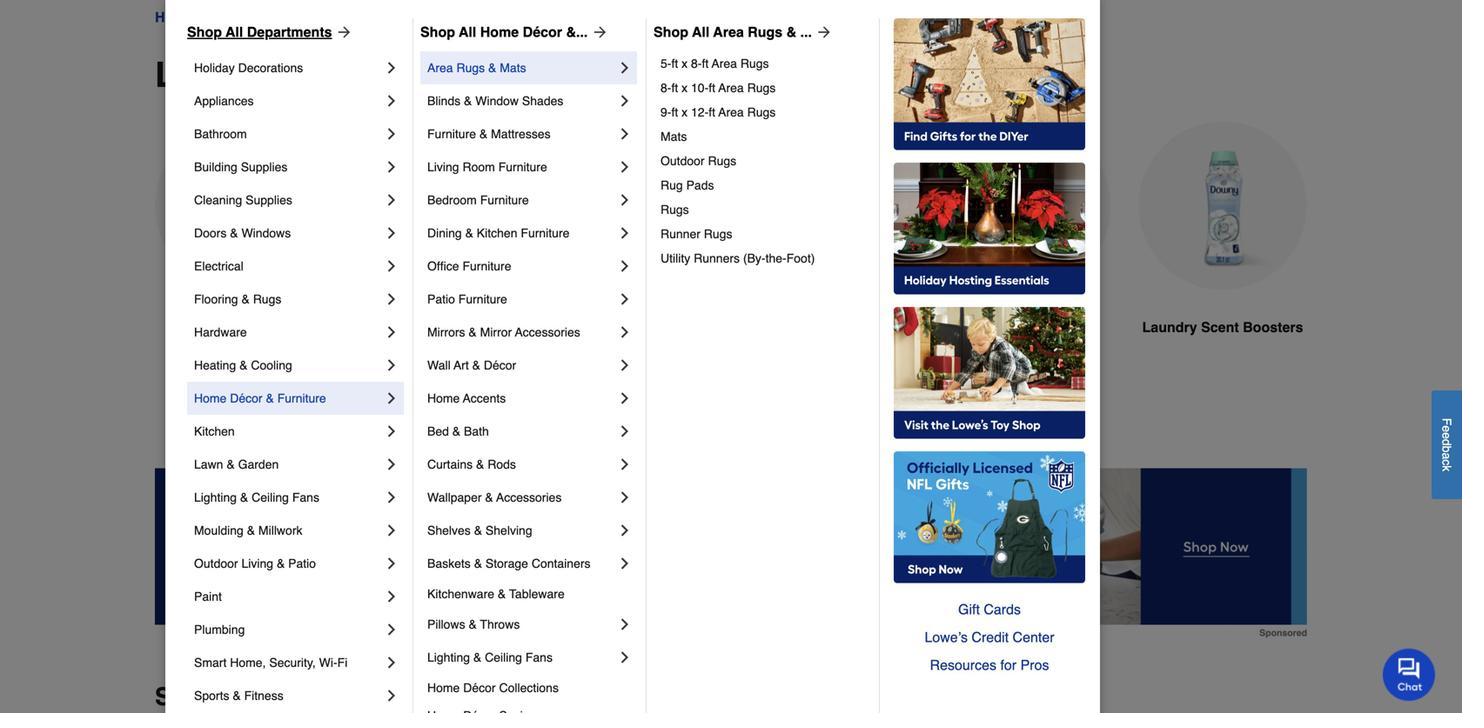 Task type: vqa. For each thing, say whether or not it's contained in the screenshot.
heating & cooling link at the left of page
yes



Task type: locate. For each thing, give the bounding box(es) containing it.
0 horizontal spatial mats
[[500, 61, 526, 75]]

chevron right image for blinds & window shades 'link'
[[616, 92, 634, 110]]

accessories down patio furniture link
[[515, 326, 581, 340]]

all for area
[[692, 24, 710, 40]]

lighting & ceiling fans up home décor collections
[[427, 651, 553, 665]]

0 vertical spatial patio
[[427, 293, 455, 306]]

rugs up detergent
[[253, 293, 282, 306]]

bedroom furniture link
[[427, 184, 616, 217]]

furniture up dining & kitchen furniture
[[480, 193, 529, 207]]

chevron right image for lighting & ceiling fans link to the left
[[383, 489, 400, 507]]

1 vertical spatial x
[[682, 81, 688, 95]]

décor left &...
[[523, 24, 562, 40]]

0 vertical spatial x
[[682, 57, 688, 71]]

rugs up runners
[[704, 227, 733, 241]]

1 horizontal spatial lighting & ceiling fans link
[[427, 642, 616, 675]]

living inside living room furniture link
[[427, 160, 459, 174]]

5-ft x 8-ft area rugs link
[[661, 51, 867, 76]]

fabric left mirrors
[[381, 320, 423, 336]]

décor down mirrors & mirror accessories
[[484, 359, 516, 373]]

area up the blinds
[[427, 61, 453, 75]]

shop
[[155, 684, 216, 712]]

1 horizontal spatial lighting
[[427, 651, 470, 665]]

furniture up "bedroom furniture" link
[[499, 160, 547, 174]]

mats down 9-
[[661, 130, 687, 144]]

x right the 5-
[[682, 57, 688, 71]]

1 vertical spatial outdoor
[[194, 557, 238, 571]]

all up area rugs & mats
[[459, 24, 476, 40]]

1 horizontal spatial lighting & ceiling fans
[[427, 651, 553, 665]]

1 horizontal spatial outdoor
[[661, 154, 705, 168]]

fans up home décor collections link
[[526, 651, 553, 665]]

fabric fresheners
[[966, 320, 1087, 336]]

& for furniture & mattresses link
[[480, 127, 488, 141]]

& right the dining
[[465, 226, 474, 240]]

ceiling up home décor collections
[[485, 651, 522, 665]]

1 vertical spatial cleaning
[[194, 193, 242, 207]]

curtains & rods
[[427, 458, 516, 472]]

& for the lawn & garden link
[[227, 458, 235, 472]]

0 vertical spatial lighting & ceiling fans link
[[194, 481, 383, 515]]

all inside 'shop all area rugs & ...' link
[[692, 24, 710, 40]]

furniture up kitchen link
[[277, 392, 326, 406]]

shop all departments
[[187, 24, 332, 40]]

1 horizontal spatial shop
[[420, 24, 455, 40]]

a
[[1440, 453, 1454, 460]]

chat invite button image
[[1383, 649, 1436, 702]]

e up d
[[1440, 426, 1454, 433]]

arrow right image up area rugs & mats link
[[588, 24, 609, 41]]

blue spray bottle of febreze fabric freshener. image
[[942, 122, 1111, 291]]

furniture inside 'home décor & furniture' link
[[277, 392, 326, 406]]

0 horizontal spatial arrow right image
[[588, 24, 609, 41]]

arrow right image up 5-ft x 8-ft area rugs link
[[812, 24, 833, 41]]

area for 5-ft x 8-ft area rugs
[[712, 57, 737, 71]]

e up b
[[1440, 433, 1454, 440]]

1 horizontal spatial patio
[[427, 293, 455, 306]]

x for 8-
[[682, 57, 688, 71]]

...
[[801, 24, 812, 40]]

2 arrow right image from the left
[[812, 24, 833, 41]]

0 horizontal spatial patio
[[288, 557, 316, 571]]

chevron right image for office furniture link
[[616, 258, 634, 275]]

0 horizontal spatial kitchen
[[194, 425, 235, 439]]

1 vertical spatial cleaning supplies
[[194, 193, 292, 207]]

0 vertical spatial ceiling
[[252, 491, 289, 505]]

0 vertical spatial living
[[427, 160, 459, 174]]

2 fabric from the left
[[966, 320, 1008, 336]]

& up shelves & shelving
[[485, 491, 493, 505]]

supplies for building supplies 'link'
[[241, 160, 288, 174]]

moulding & millwork
[[194, 524, 303, 538]]

laundry for bottle of downy laundry scent booster. image
[[1143, 320, 1198, 336]]

baskets
[[427, 557, 471, 571]]

laundry for white bottle of shout stain remover. image
[[551, 320, 606, 336]]

ft left 12-
[[672, 105, 678, 119]]

blue bottle of downy fabric softener. image
[[352, 122, 521, 290]]

flooring
[[194, 293, 238, 306]]

supplies up area rugs & mats
[[399, 9, 453, 25]]

all up holiday decorations
[[226, 24, 243, 40]]

0 horizontal spatial ceiling
[[252, 491, 289, 505]]

1 horizontal spatial kitchen
[[477, 226, 518, 240]]

storage
[[486, 557, 528, 571]]

patio furniture
[[427, 293, 507, 306]]

furniture down dining & kitchen furniture
[[463, 259, 511, 273]]

0 vertical spatial cleaning
[[209, 9, 268, 25]]

& up blinds & window shades
[[488, 61, 497, 75]]

0 vertical spatial fans
[[292, 491, 319, 505]]

x left 12-
[[682, 105, 688, 119]]

laundry scent boosters link
[[1139, 122, 1308, 380]]

8- up 10-
[[691, 57, 702, 71]]

collections
[[499, 682, 559, 696]]

fans for lighting & ceiling fans link to the left
[[292, 491, 319, 505]]

& left millwork
[[247, 524, 255, 538]]

area for 9-ft x 12-ft area rugs
[[719, 105, 744, 119]]

ft up 9-
[[672, 57, 678, 71]]

room
[[463, 160, 495, 174]]

x inside 8-ft x 10-ft area rugs link
[[682, 81, 688, 95]]

5-ft x 8-ft area rugs
[[661, 57, 769, 71]]

laundry left 'stain'
[[551, 320, 606, 336]]

& right shelves
[[474, 524, 482, 538]]

0 horizontal spatial lighting
[[194, 491, 237, 505]]

containers
[[532, 557, 591, 571]]

living down moulding & millwork
[[242, 557, 273, 571]]

0 horizontal spatial outdoor
[[194, 557, 238, 571]]

mats up blinds & window shades 'link'
[[500, 61, 526, 75]]

chevron right image for lawn & garden
[[383, 456, 400, 474]]

2 all from the left
[[459, 24, 476, 40]]

all inside shop all departments link
[[226, 24, 243, 40]]

doors & windows link
[[194, 217, 383, 250]]

supplies up windows
[[246, 193, 292, 207]]

baskets & storage containers link
[[427, 548, 616, 581]]

1 fabric from the left
[[381, 320, 423, 336]]

chevron right image for 'appliances' link
[[383, 92, 400, 110]]

& for pillows & throws link
[[469, 618, 477, 632]]

shop inside shop all departments link
[[187, 24, 222, 40]]

paint link
[[194, 581, 383, 614]]

supplies inside laundry supplies link
[[399, 9, 453, 25]]

lighting up 'moulding'
[[194, 491, 237, 505]]

gift cards link
[[894, 596, 1086, 624]]

0 horizontal spatial living
[[242, 557, 273, 571]]

ceiling for lighting & ceiling fans link to the bottom
[[485, 651, 522, 665]]

0 horizontal spatial lighting & ceiling fans
[[194, 491, 319, 505]]

1 horizontal spatial 8-
[[691, 57, 702, 71]]

fabric softeners
[[381, 320, 491, 336]]

foot)
[[787, 252, 815, 266]]

lighting & ceiling fans for lighting & ceiling fans link to the bottom
[[427, 651, 553, 665]]

fans for lighting & ceiling fans link to the bottom
[[526, 651, 553, 665]]

arrow right image
[[588, 24, 609, 41], [812, 24, 833, 41]]

chevron right image for holiday decorations link
[[383, 59, 400, 77]]

0 vertical spatial 8-
[[691, 57, 702, 71]]

& inside "link"
[[242, 293, 250, 306]]

shop all departments link
[[187, 22, 353, 43]]

3 all from the left
[[692, 24, 710, 40]]

home accents link
[[427, 382, 616, 415]]

fabric for fabric softeners
[[381, 320, 423, 336]]

rug pads
[[661, 178, 714, 192]]

& left ...
[[787, 24, 797, 40]]

resources for pros
[[930, 658, 1049, 674]]

kitchenware
[[427, 588, 495, 602]]

0 horizontal spatial fabric
[[381, 320, 423, 336]]

1 vertical spatial patio
[[288, 557, 316, 571]]

1 vertical spatial laundry supplies
[[155, 55, 447, 95]]

laundry left scent
[[1143, 320, 1198, 336]]

all for home
[[459, 24, 476, 40]]

laundry
[[345, 9, 395, 25], [155, 55, 292, 95], [177, 320, 232, 336], [551, 320, 606, 336], [1143, 320, 1198, 336]]

supplies down arrow right image
[[302, 55, 447, 95]]

& right doors
[[230, 226, 238, 240]]

bed & bath link
[[427, 415, 616, 448]]

doors & windows
[[194, 226, 291, 240]]

patio up the paint link
[[288, 557, 316, 571]]

1 arrow right image from the left
[[588, 24, 609, 41]]

chevron right image for lighting & ceiling fans link to the bottom
[[616, 649, 634, 667]]

furniture inside dining & kitchen furniture link
[[521, 226, 570, 240]]

0 vertical spatial outdoor
[[661, 154, 705, 168]]

0 vertical spatial cleaning supplies
[[209, 9, 330, 25]]

blinds & window shades
[[427, 94, 564, 108]]

home décor collections link
[[427, 675, 634, 703]]

8- down the 5-
[[661, 81, 672, 95]]

shop up the 5-
[[654, 24, 689, 40]]

0 vertical spatial kitchen
[[477, 226, 518, 240]]

& right the blinds
[[464, 94, 472, 108]]

cleaning supplies
[[209, 9, 330, 25], [194, 193, 292, 207]]

0 horizontal spatial lighting & ceiling fans link
[[194, 481, 383, 515]]

lighting & ceiling fans link up collections
[[427, 642, 616, 675]]

find gifts for the diyer. image
[[894, 18, 1086, 151]]

holiday hosting essentials. image
[[894, 163, 1086, 295]]

lighting
[[194, 491, 237, 505], [427, 651, 470, 665]]

ft down 5-ft x 8-ft area rugs
[[709, 81, 716, 95]]

b
[[1440, 446, 1454, 453]]

ft left 10-
[[672, 81, 678, 95]]

cleaning supplies up decorations
[[209, 9, 330, 25]]

throws
[[480, 618, 520, 632]]

chevron right image for curtains & rods
[[616, 456, 634, 474]]

1 horizontal spatial mats
[[661, 130, 687, 144]]

home,
[[230, 656, 266, 670]]

furniture inside patio furniture link
[[459, 293, 507, 306]]

décor left collections
[[463, 682, 496, 696]]

departments
[[247, 24, 332, 40]]

area up 8-ft x 10-ft area rugs
[[712, 57, 737, 71]]

tableware
[[509, 588, 565, 602]]

2 horizontal spatial shop
[[654, 24, 689, 40]]

supplies inside building supplies 'link'
[[241, 160, 288, 174]]

fans down the lawn & garden link
[[292, 491, 319, 505]]

softeners
[[427, 320, 491, 336]]

all up 5-ft x 8-ft area rugs
[[692, 24, 710, 40]]

0 vertical spatial lighting
[[194, 491, 237, 505]]

arrow right image
[[332, 24, 353, 41]]

1 horizontal spatial arrow right image
[[812, 24, 833, 41]]

supplies for bottommost cleaning supplies link
[[246, 193, 292, 207]]

1 horizontal spatial ceiling
[[485, 651, 522, 665]]

supplies left arrow right image
[[272, 9, 330, 25]]

home
[[155, 9, 194, 25], [480, 24, 519, 40], [194, 392, 227, 406], [427, 392, 460, 406], [427, 682, 460, 696]]

all
[[226, 24, 243, 40], [459, 24, 476, 40], [692, 24, 710, 40]]

1 horizontal spatial living
[[427, 160, 459, 174]]

shop up holiday
[[187, 24, 222, 40]]

& right bed
[[453, 425, 461, 439]]

2 horizontal spatial all
[[692, 24, 710, 40]]

office furniture
[[427, 259, 511, 273]]

& right pillows
[[469, 618, 477, 632]]

mirror
[[480, 326, 512, 340]]

& right lawn
[[227, 458, 235, 472]]

1 x from the top
[[682, 57, 688, 71]]

1 vertical spatial ceiling
[[485, 651, 522, 665]]

2 x from the top
[[682, 81, 688, 95]]

& down millwork
[[277, 557, 285, 571]]

0 horizontal spatial fans
[[292, 491, 319, 505]]

kitchen up lawn
[[194, 425, 235, 439]]

laundry down the flooring on the top left
[[177, 320, 232, 336]]

cleaners
[[800, 340, 859, 357]]

patio
[[427, 293, 455, 306], [288, 557, 316, 571]]

lighting down pillows
[[427, 651, 470, 665]]

shop for shop all area rugs & ...
[[654, 24, 689, 40]]

furniture inside furniture & mattresses link
[[427, 127, 476, 141]]

home link
[[155, 7, 194, 28]]

shelves
[[427, 524, 471, 538]]

area rugs & mats link
[[427, 51, 616, 84]]

shelves & shelving link
[[427, 515, 616, 548]]

shop all area rugs & ... link
[[654, 22, 833, 43]]

3 shop from the left
[[654, 24, 689, 40]]

1 vertical spatial lighting
[[427, 651, 470, 665]]

chevron right image for sports & fitness
[[383, 688, 400, 705]]

cleaning
[[209, 9, 268, 25], [194, 193, 242, 207]]

area up "9-ft x 12-ft area rugs" on the top of the page
[[719, 81, 744, 95]]

2 vertical spatial x
[[682, 105, 688, 119]]

living up bedroom at the left of page
[[427, 160, 459, 174]]

1 vertical spatial fans
[[526, 651, 553, 665]]

& up moulding & millwork
[[240, 491, 248, 505]]

all inside shop all home décor &... 'link'
[[459, 24, 476, 40]]

2 shop from the left
[[420, 24, 455, 40]]

decorations
[[238, 61, 303, 75]]

mirrors
[[427, 326, 465, 340]]

arrow right image inside shop all home décor &... 'link'
[[588, 24, 609, 41]]

0 horizontal spatial shop
[[187, 24, 222, 40]]

1 all from the left
[[226, 24, 243, 40]]

& down 'pillows & throws'
[[474, 651, 482, 665]]

pillows & throws
[[427, 618, 520, 632]]

1 shop from the left
[[187, 24, 222, 40]]

& for flooring & rugs "link"
[[242, 293, 250, 306]]

cleaning supplies link up decorations
[[209, 7, 330, 28]]

cards
[[984, 602, 1021, 618]]

orange box of tide washing machine cleaner. image
[[745, 122, 914, 290]]

0 horizontal spatial all
[[226, 24, 243, 40]]

kitchen down the bedroom furniture
[[477, 226, 518, 240]]

ceiling up millwork
[[252, 491, 289, 505]]

lighting for lighting & ceiling fans link to the bottom
[[427, 651, 470, 665]]

chevron right image for dining & kitchen furniture
[[616, 225, 634, 242]]

x for 10-
[[682, 81, 688, 95]]

chevron right image for "wallpaper & accessories" link
[[616, 489, 634, 507]]

& for lighting & ceiling fans link to the bottom
[[474, 651, 482, 665]]

0 vertical spatial mats
[[500, 61, 526, 75]]

& left cooling
[[240, 359, 248, 373]]

lighting & ceiling fans for lighting & ceiling fans link to the left
[[194, 491, 319, 505]]

patio up fabric softeners
[[427, 293, 455, 306]]

mats inside area rugs & mats link
[[500, 61, 526, 75]]

shelving
[[486, 524, 532, 538]]

shop
[[187, 24, 222, 40], [420, 24, 455, 40], [654, 24, 689, 40]]

shop inside shop all home décor &... 'link'
[[420, 24, 455, 40]]

& left the storage
[[474, 557, 482, 571]]

chevron right image for wall art & décor
[[616, 357, 634, 374]]

accessories up 'shelves & shelving' link
[[496, 491, 562, 505]]

accents
[[463, 392, 506, 406]]

cleaning up holiday decorations
[[209, 9, 268, 25]]

area rugs & mats
[[427, 61, 526, 75]]

bedroom
[[427, 193, 477, 207]]

wall art & décor
[[427, 359, 516, 373]]

cleaning down "building"
[[194, 193, 242, 207]]

fabric inside 'link'
[[381, 320, 423, 336]]

& for blinds & window shades 'link'
[[464, 94, 472, 108]]

green container of gain laundry detergent. image
[[155, 122, 324, 290]]

1 horizontal spatial fabric
[[966, 320, 1008, 336]]

lighting & ceiling fans down garden
[[194, 491, 319, 505]]

outdoor up rug pads
[[661, 154, 705, 168]]

rug
[[661, 178, 683, 192]]

area down 8-ft x 10-ft area rugs
[[719, 105, 744, 119]]

& up laundry detergent
[[242, 293, 250, 306]]

shop inside 'shop all area rugs & ...' link
[[654, 24, 689, 40]]

rugs up pads
[[708, 154, 737, 168]]

furniture up mirror
[[459, 293, 507, 306]]

wall
[[427, 359, 451, 373]]

&
[[787, 24, 797, 40], [488, 61, 497, 75], [464, 94, 472, 108], [480, 127, 488, 141], [230, 226, 238, 240], [465, 226, 474, 240], [242, 293, 250, 306], [469, 326, 477, 340], [240, 359, 248, 373], [472, 359, 481, 373], [266, 392, 274, 406], [453, 425, 461, 439], [227, 458, 235, 472], [476, 458, 484, 472], [240, 491, 248, 505], [485, 491, 493, 505], [247, 524, 255, 538], [474, 524, 482, 538], [277, 557, 285, 571], [474, 557, 482, 571], [498, 588, 506, 602], [469, 618, 477, 632], [474, 651, 482, 665], [233, 690, 241, 703]]

rugs down rug
[[661, 203, 689, 217]]

1 vertical spatial kitchen
[[194, 425, 235, 439]]

lighting for lighting & ceiling fans link to the left
[[194, 491, 237, 505]]

x for 12-
[[682, 105, 688, 119]]

shop for shop all home décor &...
[[420, 24, 455, 40]]

2 e from the top
[[1440, 433, 1454, 440]]

fabric left fresheners
[[966, 320, 1008, 336]]

furniture inside office furniture link
[[463, 259, 511, 273]]

& for curtains & rods link at the left of page
[[476, 458, 484, 472]]

chevron right image
[[383, 59, 400, 77], [616, 59, 634, 77], [383, 92, 400, 110], [616, 92, 634, 110], [383, 158, 400, 176], [383, 192, 400, 209], [616, 192, 634, 209], [616, 258, 634, 275], [383, 291, 400, 308], [616, 291, 634, 308], [616, 324, 634, 341], [383, 357, 400, 374], [383, 390, 400, 407], [616, 390, 634, 407], [383, 423, 400, 441], [616, 423, 634, 441], [383, 489, 400, 507], [616, 489, 634, 507], [383, 522, 400, 540], [616, 522, 634, 540], [383, 555, 400, 573], [616, 616, 634, 634], [616, 649, 634, 667], [383, 655, 400, 672]]

cleaning supplies link
[[209, 7, 330, 28], [194, 184, 383, 217]]

outdoor down 'moulding'
[[194, 557, 238, 571]]

& left rods
[[476, 458, 484, 472]]

& for baskets & storage containers link
[[474, 557, 482, 571]]

3 x from the top
[[682, 105, 688, 119]]

area
[[713, 24, 744, 40], [712, 57, 737, 71], [427, 61, 453, 75], [719, 81, 744, 95], [719, 105, 744, 119]]

dining & kitchen furniture link
[[427, 217, 616, 250]]

1 vertical spatial lighting & ceiling fans
[[427, 651, 553, 665]]

& for "wallpaper & accessories" link
[[485, 491, 493, 505]]

rugs up 5-ft x 8-ft area rugs link
[[748, 24, 783, 40]]

x inside 5-ft x 8-ft area rugs link
[[682, 57, 688, 71]]

furniture inside living room furniture link
[[499, 160, 547, 174]]

1 horizontal spatial fans
[[526, 651, 553, 665]]

& for 'shelves & shelving' link
[[474, 524, 482, 538]]

chevron right image
[[383, 125, 400, 143], [616, 125, 634, 143], [616, 158, 634, 176], [383, 225, 400, 242], [616, 225, 634, 242], [383, 258, 400, 275], [383, 324, 400, 341], [616, 357, 634, 374], [383, 456, 400, 474], [616, 456, 634, 474], [616, 555, 634, 573], [383, 589, 400, 606], [383, 622, 400, 639], [383, 688, 400, 705]]

outdoor inside "link"
[[661, 154, 705, 168]]

cleaning supplies up doors & windows
[[194, 193, 292, 207]]

building supplies link
[[194, 151, 383, 184]]

x left 10-
[[682, 81, 688, 95]]

moulding
[[194, 524, 244, 538]]

cleaning supplies for top cleaning supplies link
[[209, 9, 330, 25]]

outdoor for outdoor rugs
[[661, 154, 705, 168]]

1 vertical spatial 8-
[[661, 81, 672, 95]]

wallpaper & accessories link
[[427, 481, 616, 515]]

chevron right image for living room furniture
[[616, 158, 634, 176]]

bottle of downy laundry scent booster. image
[[1139, 122, 1308, 290]]

cleaning supplies link up windows
[[194, 184, 383, 217]]

arrow right image inside 'shop all area rugs & ...' link
[[812, 24, 833, 41]]

shop up area rugs & mats
[[420, 24, 455, 40]]

shades
[[522, 94, 564, 108]]

gift
[[959, 602, 980, 618]]

1 vertical spatial living
[[242, 557, 273, 571]]

& right sports
[[233, 690, 241, 703]]

x inside 9-ft x 12-ft area rugs link
[[682, 105, 688, 119]]

1 horizontal spatial all
[[459, 24, 476, 40]]

runner rugs link
[[661, 222, 867, 246]]

0 vertical spatial lighting & ceiling fans
[[194, 491, 319, 505]]

rugs up 9-ft x 12-ft area rugs link
[[747, 81, 776, 95]]



Task type: describe. For each thing, give the bounding box(es) containing it.
arrow right image for shop all area rugs & ...
[[812, 24, 833, 41]]

wallpaper
[[427, 491, 482, 505]]

hardware
[[194, 326, 247, 340]]

laundry right departments on the left of the page
[[345, 9, 395, 25]]

0 horizontal spatial 8-
[[661, 81, 672, 95]]

1 e from the top
[[1440, 426, 1454, 433]]

9-ft x 12-ft area rugs link
[[661, 100, 867, 124]]

chevron right image for patio furniture link
[[616, 291, 634, 308]]

by
[[223, 684, 251, 712]]

mattresses
[[491, 127, 551, 141]]

bath
[[464, 425, 489, 439]]

windows
[[242, 226, 291, 240]]

furniture inside "bedroom furniture" link
[[480, 193, 529, 207]]

décor down heating & cooling
[[230, 392, 263, 406]]

smart home, security, wi-fi
[[194, 656, 348, 670]]

shop all home décor &... link
[[420, 22, 609, 43]]

supplies for laundry supplies link
[[399, 9, 453, 25]]

1 vertical spatial lighting & ceiling fans link
[[427, 642, 616, 675]]

brand
[[258, 684, 328, 712]]

gift cards
[[959, 602, 1021, 618]]

chevron right image for building supplies 'link'
[[383, 158, 400, 176]]

chevron right image for pillows & throws link
[[616, 616, 634, 634]]

arrow right image for shop all home décor &...
[[588, 24, 609, 41]]

laundry down the shop all departments
[[155, 55, 292, 95]]

chevron right image for smart home, security, wi-fi link
[[383, 655, 400, 672]]

area for 8-ft x 10-ft area rugs
[[719, 81, 744, 95]]

9-
[[661, 105, 672, 119]]

laundry scent boosters
[[1143, 320, 1304, 336]]

pads
[[687, 178, 714, 192]]

officially licensed n f l gifts. shop now. image
[[894, 452, 1086, 584]]

kitchenware & tableware
[[427, 588, 565, 602]]

dining & kitchen furniture
[[427, 226, 570, 240]]

smart home, security, wi-fi link
[[194, 647, 383, 680]]

office
[[427, 259, 459, 273]]

living inside outdoor living & patio link
[[242, 557, 273, 571]]

chevron right image for hardware
[[383, 324, 400, 341]]

laundry for the green container of gain laundry detergent. image
[[177, 320, 232, 336]]

garden
[[238, 458, 279, 472]]

chevron right image for baskets & storage containers
[[616, 555, 634, 573]]

sports & fitness
[[194, 690, 284, 703]]

visit the lowe's toy shop. image
[[894, 307, 1086, 440]]

flooring & rugs
[[194, 293, 282, 306]]

outdoor for outdoor living & patio
[[194, 557, 238, 571]]

chevron right image for electrical
[[383, 258, 400, 275]]

holiday decorations
[[194, 61, 303, 75]]

mirrors & mirror accessories link
[[427, 316, 616, 349]]

ft up 10-
[[702, 57, 709, 71]]

millwork
[[259, 524, 303, 538]]

cleaning for top cleaning supplies link
[[209, 9, 268, 25]]

bed
[[427, 425, 449, 439]]

& for doors & windows link
[[230, 226, 238, 240]]

chevron right image for home accents link
[[616, 390, 634, 407]]

home décor & furniture
[[194, 392, 326, 406]]

all for departments
[[226, 24, 243, 40]]

wall art & décor link
[[427, 349, 616, 382]]

k
[[1440, 466, 1454, 472]]

0 vertical spatial cleaning supplies link
[[209, 7, 330, 28]]

& for moulding & millwork link
[[247, 524, 255, 538]]

lowe's credit center
[[925, 630, 1055, 646]]

chevron right image for 'home décor & furniture' link
[[383, 390, 400, 407]]

rugs up blinds & window shades
[[457, 61, 485, 75]]

home for home accents
[[427, 392, 460, 406]]

1 vertical spatial cleaning supplies link
[[194, 184, 383, 217]]

home for home décor & furniture
[[194, 392, 227, 406]]

cleaning supplies for bottommost cleaning supplies link
[[194, 193, 292, 207]]

chevron right image for bottommost cleaning supplies link
[[383, 192, 400, 209]]

fi
[[337, 656, 348, 670]]

the-
[[766, 252, 787, 266]]

patio furniture link
[[427, 283, 616, 316]]

laundry stain removers link
[[548, 122, 717, 380]]

rugs inside "link"
[[253, 293, 282, 306]]

area up 5-ft x 8-ft area rugs
[[713, 24, 744, 40]]

laundry stain removers
[[551, 320, 715, 336]]

rugs link
[[661, 198, 867, 222]]

& for heating & cooling link
[[240, 359, 248, 373]]

credit
[[972, 630, 1009, 646]]

mirrors & mirror accessories
[[427, 326, 581, 340]]

hardware link
[[194, 316, 383, 349]]

curtains
[[427, 458, 473, 472]]

plumbing link
[[194, 614, 383, 647]]

resources
[[930, 658, 997, 674]]

cleaning for bottommost cleaning supplies link
[[194, 193, 242, 207]]

chevron right image for doors & windows
[[383, 225, 400, 242]]

& right art
[[472, 359, 481, 373]]

& for mirrors & mirror accessories link
[[469, 326, 477, 340]]

chevron right image for kitchen link
[[383, 423, 400, 441]]

0 vertical spatial accessories
[[515, 326, 581, 340]]

f e e d b a c k
[[1440, 419, 1454, 472]]

& for lighting & ceiling fans link to the left
[[240, 491, 248, 505]]

sports
[[194, 690, 229, 703]]

shop all home décor &...
[[420, 24, 588, 40]]

& for sports & fitness 'link'
[[233, 690, 241, 703]]

washing
[[771, 320, 829, 336]]

rugs up 8-ft x 10-ft area rugs link at top
[[741, 57, 769, 71]]

curtains & rods link
[[427, 448, 616, 481]]

0 vertical spatial laundry supplies
[[345, 9, 453, 25]]

& for bed & bath link
[[453, 425, 461, 439]]

fresheners
[[1012, 320, 1087, 336]]

electrical link
[[194, 250, 383, 283]]

home inside 'link'
[[480, 24, 519, 40]]

washing machine cleaners
[[771, 320, 888, 357]]

ceiling for lighting & ceiling fans link to the left
[[252, 491, 289, 505]]

(by-
[[743, 252, 766, 266]]

appliances
[[194, 94, 254, 108]]

f
[[1440, 419, 1454, 426]]

chevron right image for area rugs & mats link
[[616, 59, 634, 77]]

chevron right image for mirrors & mirror accessories link
[[616, 324, 634, 341]]

1 vertical spatial accessories
[[496, 491, 562, 505]]

& down cooling
[[266, 392, 274, 406]]

boosters
[[1243, 320, 1304, 336]]

laundry supplies link
[[345, 7, 453, 28]]

wallpaper & accessories
[[427, 491, 562, 505]]

scent
[[1201, 320, 1239, 336]]

1 vertical spatial mats
[[661, 130, 687, 144]]

sports & fitness link
[[194, 680, 383, 713]]

moulding & millwork link
[[194, 515, 383, 548]]

heating & cooling
[[194, 359, 292, 373]]

lawn & garden
[[194, 458, 279, 472]]

chevron right image for moulding & millwork link
[[383, 522, 400, 540]]

chevron right image for heating & cooling link
[[383, 357, 400, 374]]

mats link
[[661, 124, 867, 149]]

home for home
[[155, 9, 194, 25]]

heating & cooling link
[[194, 349, 383, 382]]

advertisement region
[[155, 469, 1308, 639]]

detergent
[[236, 320, 301, 336]]

chevron right image for 'shelves & shelving' link
[[616, 522, 634, 540]]

chevron right image for bathroom
[[383, 125, 400, 143]]

& for dining & kitchen furniture link on the left of page
[[465, 226, 474, 240]]

& for "kitchenware & tableware" link
[[498, 588, 506, 602]]

home for home décor collections
[[427, 682, 460, 696]]

building supplies
[[194, 160, 288, 174]]

rugs up the mats link
[[747, 105, 776, 119]]

pillows
[[427, 618, 465, 632]]

c
[[1440, 460, 1454, 466]]

chevron right image for "bedroom furniture" link
[[616, 192, 634, 209]]

chevron right image for flooring & rugs "link"
[[383, 291, 400, 308]]

décor inside 'link'
[[523, 24, 562, 40]]

flooring & rugs link
[[194, 283, 383, 316]]

laundry detergent
[[177, 320, 301, 336]]

appliances link
[[194, 84, 383, 118]]

chevron right image for paint
[[383, 589, 400, 606]]

utility
[[661, 252, 691, 266]]

chevron right image for plumbing
[[383, 622, 400, 639]]

chevron right image for outdoor living & patio link
[[383, 555, 400, 573]]

chevron right image for furniture & mattresses
[[616, 125, 634, 143]]

chevron right image for bed & bath link
[[616, 423, 634, 441]]

doors
[[194, 226, 227, 240]]

fabric for fabric fresheners
[[966, 320, 1008, 336]]

paint
[[194, 590, 222, 604]]

lowe's
[[925, 630, 968, 646]]

home décor collections
[[427, 682, 559, 696]]

ft down 8-ft x 10-ft area rugs
[[709, 105, 716, 119]]

supplies for top cleaning supplies link
[[272, 9, 330, 25]]

shop all area rugs & ...
[[654, 24, 812, 40]]

utility runners (by-the-foot)
[[661, 252, 815, 266]]

bedroom furniture
[[427, 193, 529, 207]]

furniture & mattresses
[[427, 127, 551, 141]]

shop for shop all departments
[[187, 24, 222, 40]]

removers
[[648, 320, 715, 336]]

outdoor living & patio link
[[194, 548, 383, 581]]

white bottle of shout stain remover. image
[[548, 122, 717, 291]]

rugs inside "link"
[[708, 154, 737, 168]]

pros
[[1021, 658, 1049, 674]]

f e e d b a c k button
[[1432, 391, 1463, 500]]



